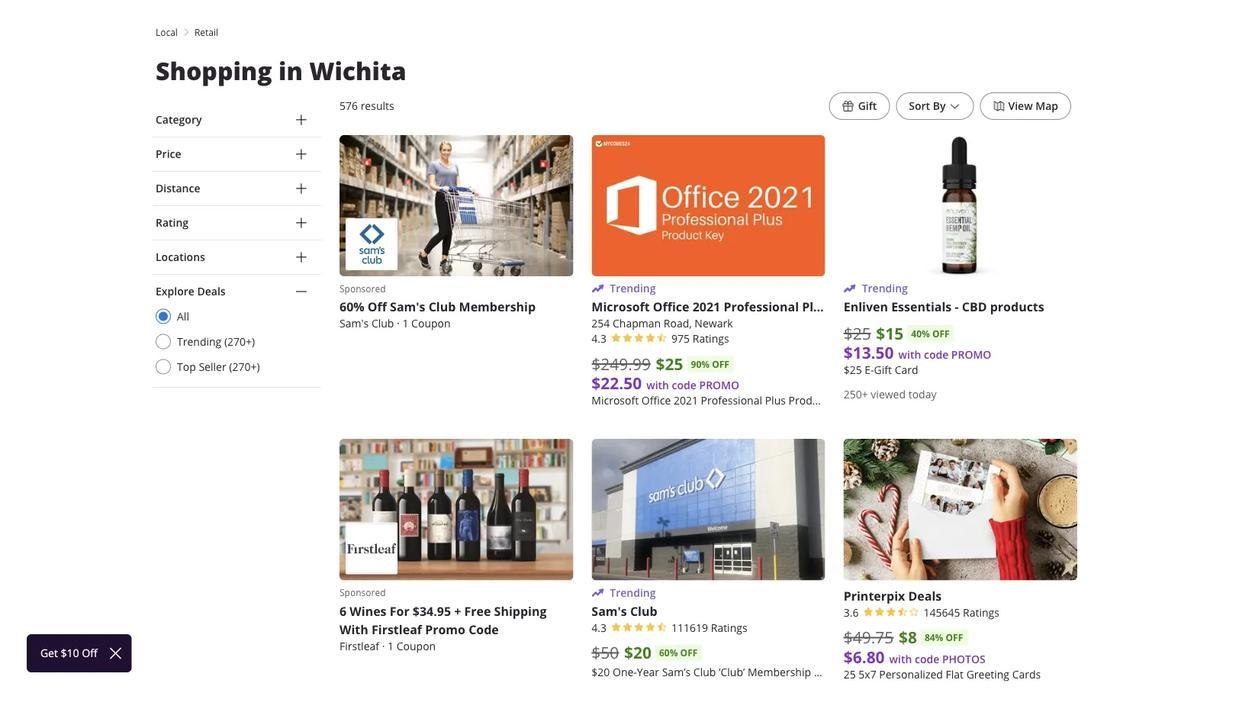 Task type: locate. For each thing, give the bounding box(es) containing it.
deals for explore deals
[[197, 284, 226, 298]]

plus left the product
[[765, 394, 786, 408]]

1 vertical spatial 4.3
[[592, 620, 607, 635]]

category button
[[153, 103, 321, 137]]

5x7
[[859, 667, 877, 681]]

trending up "sam's club"
[[610, 585, 656, 599]]

gift left 'card'
[[874, 363, 892, 377]]

club up year
[[630, 603, 658, 619]]

1 vertical spatial sam's
[[340, 317, 369, 331]]

$25 down 975
[[656, 353, 684, 375]]

2 vertical spatial ratings
[[711, 620, 748, 635]]

0 vertical spatial gift
[[858, 99, 877, 113]]

office inside the $249.99 $25 90% off $22.50 with code promo microsoft office 2021 professional plus product key - lifetime for windows 1pc
[[642, 394, 671, 408]]

trending for sam's club
[[610, 585, 656, 599]]

$49.75
[[844, 627, 894, 648]]

3.6
[[844, 605, 859, 619]]

code down 40%
[[924, 348, 949, 362]]

1 vertical spatial 60%
[[659, 646, 678, 659]]

40%
[[912, 327, 930, 340]]

promo inside the $249.99 $25 90% off $22.50 with code promo microsoft office 2021 professional plus product key - lifetime for windows 1pc
[[700, 378, 740, 392]]

sam's right off
[[390, 299, 426, 315]]

sam's up $50
[[592, 603, 627, 619]]

1 vertical spatial 2021
[[674, 394, 698, 408]]

printerpix
[[844, 587, 905, 604]]

1 horizontal spatial sam's
[[390, 299, 426, 315]]

0 vertical spatial 1
[[403, 317, 409, 331]]

breadcrumbs element
[[153, 25, 1087, 39]]

office down '$249.99'
[[642, 394, 671, 408]]

ratings right 145645
[[963, 605, 1000, 619]]

(270+) up top seller (270+)
[[224, 334, 255, 348]]

(270+) right seller
[[229, 359, 260, 374]]

code inside $49.75 $8 84% off $6.80 with code photos 25 5x7 personalized flat greeting cards
[[915, 652, 940, 666]]

all
[[177, 309, 189, 323]]

flat
[[946, 667, 964, 681]]

professional down 90%
[[701, 394, 762, 408]]

with up personalized
[[890, 652, 912, 666]]

1 vertical spatial ·
[[382, 639, 385, 653]]

$20 up year
[[624, 641, 652, 664]]

off right 40%
[[933, 327, 950, 340]]

ratings for 145645 ratings
[[963, 605, 1000, 619]]

- right key
[[852, 394, 855, 408]]

off inside $50 $20 60% off $20 one-year sam's club 'club' membership with auto-renew (new members only)
[[680, 646, 698, 659]]

1 vertical spatial (270+)
[[229, 359, 260, 374]]

sam's
[[390, 299, 426, 315], [340, 317, 369, 331], [592, 603, 627, 619]]

2021 inside the microsoft office 2021 professional plus 254 chapman road, newark
[[693, 299, 721, 315]]

0 horizontal spatial 1
[[388, 639, 394, 653]]

1 vertical spatial professional
[[701, 394, 762, 408]]

0 vertical spatial -
[[955, 299, 959, 315]]

2 vertical spatial code
[[915, 652, 940, 666]]

sponsored 6 wines for $34.95 + free shipping with firstleaf promo code firstleaf    ·    1 coupon
[[340, 586, 547, 653]]

0 vertical spatial ·
[[397, 317, 400, 331]]

0 vertical spatial microsoft
[[592, 299, 650, 315]]

60% left off
[[340, 299, 365, 315]]

microsoft
[[592, 299, 650, 315], [592, 394, 639, 408]]

1 vertical spatial membership
[[748, 665, 811, 679]]

0 vertical spatial 2021
[[693, 299, 721, 315]]

250+
[[844, 388, 868, 402]]

975
[[672, 332, 690, 346]]

0 horizontal spatial plus
[[765, 394, 786, 408]]

promo up 1pc
[[952, 348, 992, 362]]

- left cbd
[[955, 299, 959, 315]]

code
[[924, 348, 949, 362], [672, 378, 697, 392], [915, 652, 940, 666]]

1 horizontal spatial promo
[[952, 348, 992, 362]]

4.3 for 975 ratings
[[592, 332, 607, 346]]

60% up sam's
[[659, 646, 678, 659]]

1 microsoft from the top
[[592, 299, 650, 315]]

essentials
[[892, 299, 952, 315]]

0 vertical spatial 4.3
[[592, 332, 607, 346]]

sponsored
[[340, 283, 386, 295], [340, 586, 386, 599]]

off inside $25 $15 40% off $13.50 with code promo $25 e-gift card
[[933, 327, 950, 340]]

with
[[899, 348, 921, 362], [647, 378, 669, 392], [890, 652, 912, 666], [814, 665, 835, 679]]

$20
[[624, 641, 652, 664], [592, 665, 610, 679]]

club
[[429, 299, 456, 315], [372, 317, 394, 331], [630, 603, 658, 619], [694, 665, 716, 679]]

1 vertical spatial -
[[852, 394, 855, 408]]

2 microsoft from the top
[[592, 394, 639, 408]]

shopping in wichita
[[156, 54, 406, 87]]

0 vertical spatial professional
[[724, 299, 799, 315]]

1 vertical spatial sponsored
[[340, 586, 386, 599]]

1 vertical spatial coupon
[[397, 639, 436, 653]]

254
[[592, 317, 610, 331]]

·
[[397, 317, 400, 331], [382, 639, 385, 653]]

road,
[[664, 317, 692, 331]]

2 sponsored from the top
[[340, 586, 386, 599]]

'club'
[[719, 665, 745, 679]]

1pc
[[966, 394, 986, 408]]

with right $22.50
[[647, 378, 669, 392]]

1 4.3 from the top
[[592, 332, 607, 346]]

results
[[361, 99, 394, 113]]

gift inside button
[[858, 99, 877, 113]]

1 horizontal spatial 1
[[403, 317, 409, 331]]

one-
[[613, 665, 637, 679]]

code up personalized
[[915, 652, 940, 666]]

0 horizontal spatial -
[[852, 394, 855, 408]]

microsoft inside the microsoft office 2021 professional plus 254 chapman road, newark
[[592, 299, 650, 315]]

firstleaf down for at the bottom left of page
[[372, 621, 422, 638]]

locations button
[[153, 240, 321, 274]]

ratings down newark
[[693, 332, 729, 346]]

personalized
[[879, 667, 943, 681]]

with inside $49.75 $8 84% off $6.80 with code photos 25 5x7 personalized flat greeting cards
[[890, 652, 912, 666]]

sponsored up off
[[340, 283, 386, 295]]

deals right explore
[[197, 284, 226, 298]]

1 vertical spatial promo
[[700, 378, 740, 392]]

for
[[901, 394, 915, 408]]

with
[[340, 621, 369, 638]]

with left 25
[[814, 665, 835, 679]]

0 vertical spatial sponsored
[[340, 283, 386, 295]]

plus
[[802, 299, 828, 315], [765, 394, 786, 408]]

price
[[156, 147, 181, 161]]

microsoft down '$249.99'
[[592, 394, 639, 408]]

0 vertical spatial membership
[[459, 299, 536, 315]]

1 horizontal spatial ·
[[397, 317, 400, 331]]

4.3 up $50
[[592, 620, 607, 635]]

2 4.3 from the top
[[592, 620, 607, 635]]

0 vertical spatial 60%
[[340, 299, 365, 315]]

0 vertical spatial plus
[[802, 299, 828, 315]]

ratings right 111619 at the right
[[711, 620, 748, 635]]

office inside the microsoft office 2021 professional plus 254 chapman road, newark
[[653, 299, 690, 315]]

wichita
[[309, 54, 406, 87]]

trending for enliven essentials - cbd products
[[862, 281, 908, 296]]

explore
[[156, 284, 194, 298]]

1 vertical spatial ratings
[[963, 605, 1000, 619]]

+
[[454, 603, 461, 619]]

sponsored for wines
[[340, 586, 386, 599]]

trending up enliven
[[862, 281, 908, 296]]

1 inside sponsored 6 wines for $34.95 + free shipping with firstleaf promo code firstleaf    ·    1 coupon
[[388, 639, 394, 653]]

1 sponsored from the top
[[340, 283, 386, 295]]

with inside $25 $15 40% off $13.50 with code promo $25 e-gift card
[[899, 348, 921, 362]]

code inside the $249.99 $25 90% off $22.50 with code promo microsoft office 2021 professional plus product key - lifetime for windows 1pc
[[672, 378, 697, 392]]

with for $15
[[899, 348, 921, 362]]

promo
[[425, 621, 466, 638]]

$25 inside the $249.99 $25 90% off $22.50 with code promo microsoft office 2021 professional plus product key - lifetime for windows 1pc
[[656, 353, 684, 375]]

0 vertical spatial promo
[[952, 348, 992, 362]]

$25
[[844, 323, 871, 344], [656, 353, 684, 375], [844, 363, 862, 377]]

sponsored inside sponsored 6 wines for $34.95 + free shipping with firstleaf promo code firstleaf    ·    1 coupon
[[340, 586, 386, 599]]

code down 90%
[[672, 378, 697, 392]]

1 horizontal spatial plus
[[802, 299, 828, 315]]

professional
[[724, 299, 799, 315], [701, 394, 762, 408]]

off for $15
[[933, 327, 950, 340]]

local link
[[156, 25, 178, 39]]

off right 84%
[[946, 631, 963, 644]]

promo inside $25 $15 40% off $13.50 with code promo $25 e-gift card
[[952, 348, 992, 362]]

sort by
[[909, 99, 946, 113]]

deals up 145645
[[909, 587, 942, 604]]

professional inside the $249.99 $25 90% off $22.50 with code promo microsoft office 2021 professional plus product key - lifetime for windows 1pc
[[701, 394, 762, 408]]

trending inside explore deals 'list'
[[177, 334, 222, 348]]

with inside the $249.99 $25 90% off $22.50 with code promo microsoft office 2021 professional plus product key - lifetime for windows 1pc
[[647, 378, 669, 392]]

1 vertical spatial plus
[[765, 394, 786, 408]]

promo down 90%
[[700, 378, 740, 392]]

top seller (270+)
[[177, 359, 260, 374]]

with for $8
[[890, 652, 912, 666]]

code inside $25 $15 40% off $13.50 with code promo $25 e-gift card
[[924, 348, 949, 362]]

2021 up newark
[[693, 299, 721, 315]]

0 vertical spatial code
[[924, 348, 949, 362]]

off for $25
[[712, 358, 730, 371]]

145645
[[924, 605, 960, 619]]

members
[[930, 665, 977, 679]]

1 vertical spatial office
[[642, 394, 671, 408]]

0 horizontal spatial deals
[[197, 284, 226, 298]]

(new
[[901, 665, 927, 679]]

club down off
[[372, 317, 394, 331]]

photos
[[943, 652, 986, 666]]

enliven
[[844, 299, 888, 315]]

2021 down 90%
[[674, 394, 698, 408]]

0 vertical spatial coupon
[[411, 317, 451, 331]]

2 vertical spatial sam's
[[592, 603, 627, 619]]

promo
[[952, 348, 992, 362], [700, 378, 740, 392]]

sam's down off
[[340, 317, 369, 331]]

plus left enliven
[[802, 299, 828, 315]]

1 vertical spatial $20
[[592, 665, 610, 679]]

0 vertical spatial $20
[[624, 641, 652, 664]]

1 vertical spatial gift
[[874, 363, 892, 377]]

4.3 for 111619 ratings
[[592, 620, 607, 635]]

0 horizontal spatial ·
[[382, 639, 385, 653]]

microsoft up chapman
[[592, 299, 650, 315]]

product
[[789, 394, 828, 408]]

year
[[637, 665, 659, 679]]

trending up top
[[177, 334, 222, 348]]

0 horizontal spatial promo
[[700, 378, 740, 392]]

1 vertical spatial firstleaf
[[340, 639, 379, 653]]

$25 left e-
[[844, 363, 862, 377]]

1 horizontal spatial deals
[[909, 587, 942, 604]]

only)
[[980, 665, 1006, 679]]

1 vertical spatial deals
[[909, 587, 942, 604]]

0 vertical spatial deals
[[197, 284, 226, 298]]

with up 'card'
[[899, 348, 921, 362]]

0 horizontal spatial membership
[[459, 299, 536, 315]]

sponsored inside sponsored 60% off sam's club membership sam's club    ·    1 coupon
[[340, 283, 386, 295]]

code for $15
[[924, 348, 949, 362]]

2021 inside the $249.99 $25 90% off $22.50 with code promo microsoft office 2021 professional plus product key - lifetime for windows 1pc
[[674, 394, 698, 408]]

club left 'club'
[[694, 665, 716, 679]]

1 vertical spatial microsoft
[[592, 394, 639, 408]]

membership
[[459, 299, 536, 315], [748, 665, 811, 679]]

1 vertical spatial 1
[[388, 639, 394, 653]]

off inside the $249.99 $25 90% off $22.50 with code promo microsoft office 2021 professional plus product key - lifetime for windows 1pc
[[712, 358, 730, 371]]

0 vertical spatial ratings
[[693, 332, 729, 346]]

ratings
[[693, 332, 729, 346], [963, 605, 1000, 619], [711, 620, 748, 635]]

$20 down $50
[[592, 665, 610, 679]]

6
[[340, 603, 347, 619]]

office up road,
[[653, 299, 690, 315]]

$50 $20 60% off $20 one-year sam's club 'club' membership with auto-renew (new members only)
[[592, 641, 1006, 679]]

4.3 down 254
[[592, 332, 607, 346]]

0 vertical spatial office
[[653, 299, 690, 315]]

trending for microsoft office 2021 professional plus
[[610, 281, 656, 296]]

deals inside explore deals dropdown button
[[197, 284, 226, 298]]

1 horizontal spatial membership
[[748, 665, 811, 679]]

off right 90%
[[712, 358, 730, 371]]

membership inside $50 $20 60% off $20 one-year sam's club 'club' membership with auto-renew (new members only)
[[748, 665, 811, 679]]

distance button
[[153, 172, 321, 205]]

with inside $50 $20 60% off $20 one-year sam's club 'club' membership with auto-renew (new members only)
[[814, 665, 835, 679]]

1 horizontal spatial 60%
[[659, 646, 678, 659]]

off up sam's
[[680, 646, 698, 659]]

distance
[[156, 181, 200, 195]]

1 inside sponsored 60% off sam's club membership sam's club    ·    1 coupon
[[403, 317, 409, 331]]

windows
[[918, 394, 964, 408]]

-
[[955, 299, 959, 315], [852, 394, 855, 408]]

professional up newark
[[724, 299, 799, 315]]

0 horizontal spatial 60%
[[340, 299, 365, 315]]

gift left sort
[[858, 99, 877, 113]]

sam's club
[[592, 603, 658, 619]]

trending up chapman
[[610, 281, 656, 296]]

1 horizontal spatial -
[[955, 299, 959, 315]]

sponsored up wines
[[340, 586, 386, 599]]

off inside $49.75 $8 84% off $6.80 with code photos 25 5x7 personalized flat greeting cards
[[946, 631, 963, 644]]

deals for printerpix deals
[[909, 587, 942, 604]]

firstleaf down the with on the bottom of the page
[[340, 639, 379, 653]]

2 horizontal spatial sam's
[[592, 603, 627, 619]]

1 vertical spatial code
[[672, 378, 697, 392]]

in
[[279, 54, 303, 87]]



Task type: vqa. For each thing, say whether or not it's contained in the screenshot.
1 to the right
yes



Task type: describe. For each thing, give the bounding box(es) containing it.
local
[[156, 26, 178, 38]]

promo for $15
[[952, 348, 992, 362]]

- inside the $249.99 $25 90% off $22.50 with code promo microsoft office 2021 professional plus product key - lifetime for windows 1pc
[[852, 394, 855, 408]]

250+ viewed today
[[844, 388, 937, 402]]

$13.50
[[844, 342, 894, 364]]

ratings for 975 ratings
[[693, 332, 729, 346]]

coupon inside sponsored 60% off sam's club membership sam's club    ·    1 coupon
[[411, 317, 451, 331]]

sort by button
[[896, 92, 974, 120]]

membership inside sponsored 60% off sam's club membership sam's club    ·    1 coupon
[[459, 299, 536, 315]]

plus inside the $249.99 $25 90% off $22.50 with code promo microsoft office 2021 professional plus product key - lifetime for windows 1pc
[[765, 394, 786, 408]]

products
[[990, 299, 1045, 315]]

free
[[464, 603, 491, 619]]

gift button
[[829, 92, 890, 120]]

rating
[[156, 216, 189, 230]]

explore deals
[[156, 284, 226, 298]]

retail
[[195, 26, 218, 38]]

0 vertical spatial sam's
[[390, 299, 426, 315]]

locations
[[156, 250, 205, 264]]

111619
[[672, 620, 708, 635]]

off
[[368, 299, 387, 315]]

975 ratings
[[672, 332, 729, 346]]

code for $8
[[915, 652, 940, 666]]

lifetime
[[858, 394, 898, 408]]

ratings for 111619 ratings
[[711, 620, 748, 635]]

trending (270+)
[[177, 334, 255, 348]]

0 vertical spatial firstleaf
[[372, 621, 422, 638]]

microsoft inside the $249.99 $25 90% off $22.50 with code promo microsoft office 2021 professional plus product key - lifetime for windows 1pc
[[592, 394, 639, 408]]

$22.50
[[592, 372, 642, 394]]

0 horizontal spatial sam's
[[340, 317, 369, 331]]

$249.99 $25 90% off $22.50 with code promo microsoft office 2021 professional plus product key - lifetime for windows 1pc
[[592, 353, 986, 408]]

top
[[177, 359, 196, 374]]

84%
[[925, 631, 944, 644]]

renew
[[865, 665, 899, 679]]

off for $20
[[680, 646, 698, 659]]

$249.99
[[592, 353, 651, 375]]

90%
[[691, 358, 710, 371]]

gift inside $25 $15 40% off $13.50 with code promo $25 e-gift card
[[874, 363, 892, 377]]

$6.80
[[844, 646, 885, 668]]

club right off
[[429, 299, 456, 315]]

category
[[156, 113, 202, 127]]

· inside sponsored 60% off sam's club membership sam's club    ·    1 coupon
[[397, 317, 400, 331]]

printerpix deals
[[844, 587, 942, 604]]

greeting
[[967, 667, 1010, 681]]

view
[[1009, 99, 1033, 113]]

cbd
[[962, 299, 987, 315]]

club inside $50 $20 60% off $20 one-year sam's club 'club' membership with auto-renew (new members only)
[[694, 665, 716, 679]]

map
[[1036, 99, 1059, 113]]

sort
[[909, 99, 930, 113]]

60% inside sponsored 60% off sam's club membership sam's club    ·    1 coupon
[[340, 299, 365, 315]]

· inside sponsored 6 wines for $34.95 + free shipping with firstleaf promo code firstleaf    ·    1 coupon
[[382, 639, 385, 653]]

today
[[909, 388, 937, 402]]

wines
[[350, 603, 387, 619]]

0 vertical spatial (270+)
[[224, 334, 255, 348]]

enliven essentials - cbd products
[[844, 299, 1045, 315]]

seller
[[199, 359, 226, 374]]

60% inside $50 $20 60% off $20 one-year sam's club 'club' membership with auto-renew (new members only)
[[659, 646, 678, 659]]

viewed
[[871, 388, 906, 402]]

with for $25
[[647, 378, 669, 392]]

microsoft office 2021 professional plus 254 chapman road, newark
[[592, 299, 828, 331]]

$15
[[876, 322, 904, 344]]

e-
[[865, 363, 874, 377]]

$34.95
[[413, 603, 451, 619]]

rating button
[[153, 206, 321, 240]]

explore deals list
[[156, 308, 321, 375]]

$50
[[592, 642, 619, 663]]

key
[[831, 394, 849, 408]]

off for $8
[[946, 631, 963, 644]]

view map button
[[980, 92, 1072, 120]]

cards
[[1013, 667, 1041, 681]]

code for $25
[[672, 378, 697, 392]]

576
[[340, 99, 358, 113]]

coupon inside sponsored 6 wines for $34.95 + free shipping with firstleaf promo code firstleaf    ·    1 coupon
[[397, 639, 436, 653]]

$25 down enliven
[[844, 323, 871, 344]]

25
[[844, 667, 856, 681]]

promo for $25
[[700, 378, 740, 392]]

$8
[[899, 626, 917, 648]]

shopping
[[156, 54, 272, 87]]

explore deals button
[[153, 275, 321, 308]]

plus inside the microsoft office 2021 professional plus 254 chapman road, newark
[[802, 299, 828, 315]]

145645 ratings
[[924, 605, 1000, 619]]

576 results
[[340, 99, 394, 113]]

price button
[[153, 137, 321, 171]]

for
[[390, 603, 410, 619]]

code
[[469, 621, 499, 638]]

card
[[895, 363, 919, 377]]

1 horizontal spatial $20
[[624, 641, 652, 664]]

by
[[933, 99, 946, 113]]

sam's
[[662, 665, 691, 679]]

chapman
[[613, 317, 661, 331]]

$25 $15 40% off $13.50 with code promo $25 e-gift card
[[844, 322, 992, 377]]

111619 ratings
[[672, 620, 748, 635]]

0 horizontal spatial $20
[[592, 665, 610, 679]]

professional inside the microsoft office 2021 professional plus 254 chapman road, newark
[[724, 299, 799, 315]]

sponsored 60% off sam's club membership sam's club    ·    1 coupon
[[340, 283, 536, 331]]

sponsored for off
[[340, 283, 386, 295]]

auto-
[[838, 665, 865, 679]]



